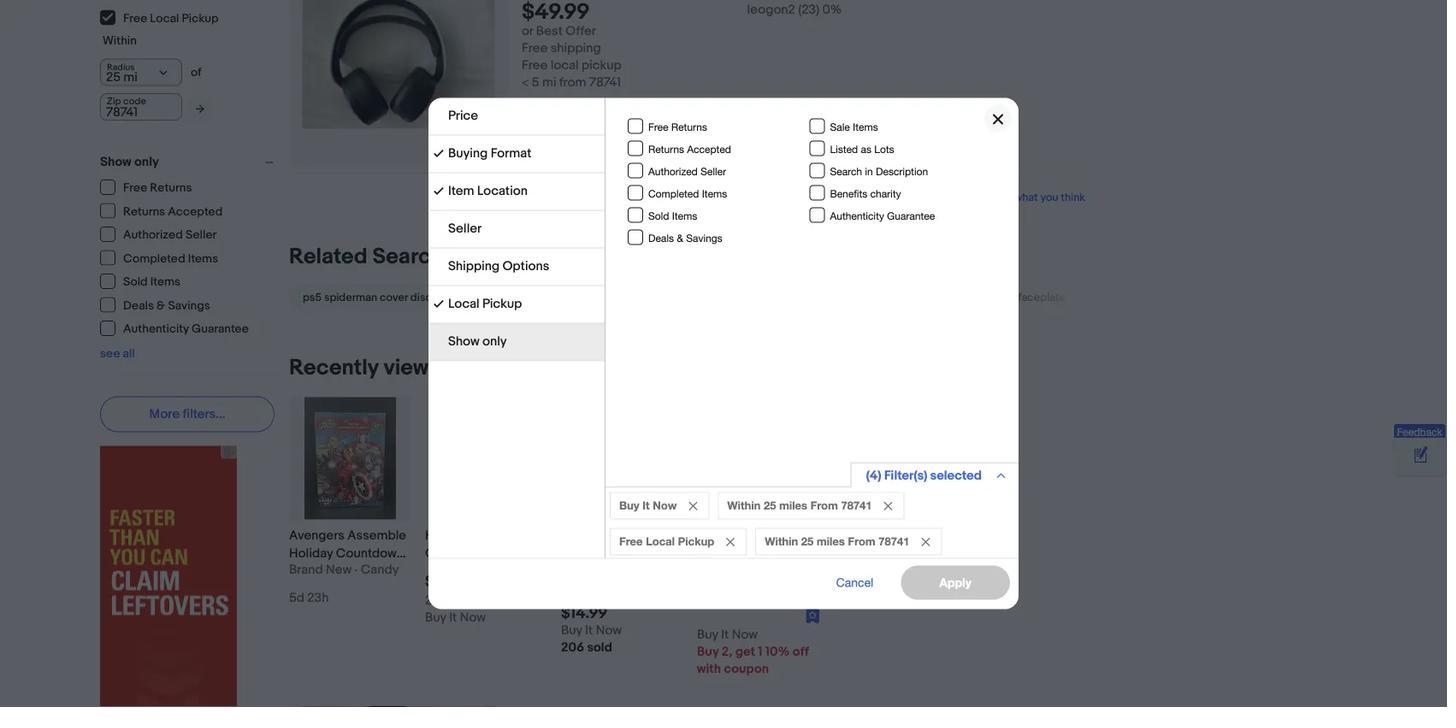 Task type: describe. For each thing, give the bounding box(es) containing it.
tab list inside dialog
[[429, 98, 605, 361]]

now inside $7.99 2d 7h buy it now
[[460, 610, 486, 626]]

us
[[1000, 191, 1012, 204]]

dialog containing price
[[0, 0, 1447, 707]]

& inside dialog
[[677, 232, 683, 244]]

squishmallow
[[561, 528, 642, 543]]

0 vertical spatial only
[[134, 154, 159, 170]]

authenticity guarantee inside dialog
[[830, 210, 935, 222]]

<
[[522, 75, 529, 90]]

crayola
[[425, 546, 484, 561]]

squishmallow kellytoy plush disney winnie the pooh tigger 8" inch nwt new heading
[[561, 528, 674, 615]]

1/4 - 2 ct t.w. natural diamond studs in 14k white or yellow gold
[[697, 528, 819, 597]]

spiderman ps5 faceplate link
[[928, 284, 1086, 311]]

it inside the $14.99 buy it now 206 sold
[[585, 623, 593, 639]]

1998
[[493, 582, 519, 597]]

within 25 miles from 78741 for "remove filter - local pickup - within 25 miles from 78741" icon
[[765, 535, 910, 548]]

feedback
[[1397, 426, 1443, 438]]

deals inside dialog
[[648, 232, 674, 244]]

tigger
[[594, 582, 631, 597]]

countdown
[[336, 546, 404, 561]]

marvel
[[289, 600, 328, 615]]

avengers assemble holiday countdown calendar unopened frankford candy marvel image
[[304, 397, 396, 520]]

filters...
[[183, 407, 225, 422]]

2 horizontal spatial seller
[[701, 165, 726, 177]]

buying format
[[448, 146, 532, 161]]

returns inside free returns link
[[150, 181, 192, 195]]

0 horizontal spatial seller
[[186, 228, 217, 243]]

0 horizontal spatial savings
[[168, 299, 210, 313]]

advertisement region
[[100, 446, 237, 707]]

viewed
[[384, 355, 455, 382]]

cancel button
[[817, 566, 893, 600]]

completed items inside dialog
[[648, 188, 727, 200]]

avengers assemble holiday countdown calendar unopened frankford candy marvel heading
[[289, 528, 406, 615]]

item location tab
[[429, 173, 605, 211]]

1 vertical spatial deals
[[123, 299, 154, 313]]

disney
[[561, 564, 600, 579]]

local
[[551, 58, 579, 73]]

23h
[[307, 591, 329, 606]]

$14.99 buy it now 206 sold
[[561, 605, 622, 656]]

remove filter - local pickup - within 25 miles from 78741 image
[[922, 538, 930, 547]]

filter applied image for buying
[[434, 148, 444, 159]]

tell us what you think
[[981, 191, 1086, 204]]

0 horizontal spatial pickup
[[182, 11, 219, 26]]

description
[[876, 165, 928, 177]]

deals & savings inside deals & savings link
[[123, 299, 210, 313]]

(23)
[[798, 2, 820, 18]]

authorized inside dialog
[[648, 165, 698, 177]]

sold
[[587, 640, 612, 656]]

item location
[[448, 183, 528, 199]]

miles for "remove filter - local pickup - within 25 miles from 78741" icon
[[817, 535, 845, 548]]

0 horizontal spatial free local pickup
[[123, 11, 219, 26]]

searches
[[372, 243, 467, 270]]

7h
[[443, 593, 457, 609]]

authorized seller inside dialog
[[648, 165, 726, 177]]

deals & savings link
[[100, 297, 211, 313]]

·
[[355, 562, 358, 578]]

sold items link
[[100, 274, 181, 290]]

spiderman ps5 cover digital link
[[452, 284, 626, 311]]

completed items link
[[100, 250, 219, 266]]

guarantee inside 'link'
[[192, 322, 249, 337]]

1 ps5 from the left
[[303, 290, 322, 304]]

spiderman ps5 cover digital
[[466, 290, 605, 304]]

pickup inside tab
[[483, 296, 522, 312]]

5d 23h
[[289, 591, 329, 606]]

local pickup tab
[[429, 286, 605, 324]]

search
[[830, 165, 862, 177]]

listed
[[830, 143, 858, 155]]

2
[[725, 528, 732, 543]]

0 horizontal spatial authorized
[[123, 228, 183, 243]]

location
[[477, 183, 528, 199]]

1 vertical spatial free returns
[[123, 181, 192, 195]]

returns accepted link
[[100, 203, 224, 219]]

as
[[861, 143, 872, 155]]

78741 for remove filter - item location - within 25 miles from 78741 'image'
[[841, 499, 872, 512]]

authenticity guarantee inside 'link'
[[123, 322, 249, 337]]

pooh
[[561, 582, 591, 597]]

squishmallow kellytoy plush disney winnie the pooh tigger 8" inch nwt new link
[[561, 527, 684, 615]]

ps5 spiderman cover disc
[[303, 290, 432, 304]]

206
[[561, 640, 584, 656]]

listed as lots
[[830, 143, 895, 155]]

authenticity inside 'link'
[[123, 322, 189, 337]]

spiderman for spiderman ps5 faceplate
[[941, 290, 995, 304]]

-
[[717, 528, 722, 543]]

sale items
[[830, 121, 878, 133]]

faceplate
[[1018, 290, 1066, 304]]

show only inside dialog
[[448, 334, 507, 349]]

1 horizontal spatial seller
[[448, 221, 482, 237]]

the
[[646, 564, 667, 579]]

spiderman for spiderman ps5 cover digital
[[466, 290, 519, 304]]

frankford
[[289, 582, 344, 597]]

christmas
[[425, 600, 497, 615]]

#10
[[425, 582, 446, 597]]

leogon2 (23) 0% or best offer free shipping free local pickup < 5 mi from 78741
[[522, 2, 842, 90]]

diamond
[[697, 546, 750, 561]]

charity
[[871, 188, 901, 200]]

avengers assemble holiday countdown calendar unopened frankford candy marvel
[[289, 528, 406, 615]]

2,
[[722, 644, 733, 660]]

sale
[[830, 121, 850, 133]]

authorized seller inside authorized seller link
[[123, 228, 217, 243]]

filter(s)
[[884, 468, 928, 484]]

benefits charity
[[830, 188, 901, 200]]

5
[[532, 75, 539, 90]]

cover for disc
[[380, 290, 408, 304]]

from for "remove filter - local pickup - within 25 miles from 78741" icon
[[848, 535, 876, 548]]

2 horizontal spatial local
[[646, 535, 675, 548]]

shipping
[[551, 41, 601, 56]]

offer
[[566, 24, 596, 39]]

candy inside avengers assemble holiday countdown calendar unopened frankford candy marvel
[[347, 582, 385, 597]]

1 vertical spatial sold items
[[123, 275, 181, 290]]

1 vertical spatial accepted
[[168, 204, 223, 219]]

or inside 1/4 - 2 ct t.w. natural diamond studs in 14k white or yellow gold
[[755, 564, 767, 579]]

brand new · candy
[[289, 562, 399, 578]]

0 horizontal spatial show only
[[100, 154, 159, 170]]

$7.99
[[425, 573, 463, 592]]

free local pickup inside dialog
[[619, 535, 715, 548]]

sold items inside dialog
[[648, 210, 698, 222]]

gold
[[697, 582, 726, 597]]

accepted inside dialog
[[687, 143, 731, 155]]

within 25 miles from 78741 for remove filter - item location - within 25 miles from 78741 'image'
[[727, 499, 872, 512]]

studs
[[753, 546, 786, 561]]

1 vertical spatial completed items
[[123, 252, 218, 266]]

best
[[536, 24, 563, 39]]

1
[[758, 644, 763, 660]]

14k
[[697, 564, 716, 579]]

local pickup
[[448, 296, 522, 312]]

bright
[[487, 546, 533, 561]]

of
[[191, 65, 202, 80]]

2 vertical spatial pickup
[[678, 535, 715, 548]]

apply
[[940, 576, 972, 590]]

related searches
[[289, 243, 467, 270]]

0 horizontal spatial completed
[[123, 252, 185, 266]]

shipping options
[[448, 259, 549, 274]]

$7.99 2d 7h buy it now
[[425, 573, 486, 626]]

shipping
[[448, 259, 500, 274]]

leogon2
[[747, 2, 796, 18]]

0 horizontal spatial show
[[100, 154, 132, 170]]

local inside tab
[[448, 296, 480, 312]]

from
[[559, 75, 587, 90]]

now inside the $14.99 buy it now 206 sold
[[596, 623, 622, 639]]

inch
[[649, 582, 674, 597]]

now inside dialog
[[653, 499, 677, 512]]



Task type: locate. For each thing, give the bounding box(es) containing it.
or
[[522, 24, 533, 39], [755, 564, 767, 579]]

now left remove filter - buying format - buy it now icon
[[653, 499, 677, 512]]

1/4 - 2 ct t.w. natural diamond studs in 14k white or yellow gold heading
[[697, 528, 819, 597]]

filter applied image right disc at top
[[434, 299, 444, 309]]

spiderman left faceplate
[[941, 290, 995, 304]]

recently viewed items
[[289, 355, 516, 382]]

0 horizontal spatial within
[[103, 33, 137, 48]]

filter applied image left buying
[[434, 148, 444, 159]]

filter applied image inside item location tab
[[434, 186, 444, 196]]

filter applied image left item
[[434, 186, 444, 196]]

1 vertical spatial within 25 miles from 78741
[[765, 535, 910, 548]]

filter applied image for item
[[434, 186, 444, 196]]

ps5 for spiderman ps5 cover digital
[[522, 290, 541, 304]]

brand
[[289, 562, 323, 578]]

free returns inside dialog
[[648, 121, 707, 133]]

0 vertical spatial show only
[[100, 154, 159, 170]]

pickup
[[182, 11, 219, 26], [483, 296, 522, 312], [678, 535, 715, 548]]

candy
[[361, 562, 399, 578], [347, 582, 385, 597]]

deals & savings inside dialog
[[648, 232, 723, 244]]

0 horizontal spatial spiderman
[[324, 290, 377, 304]]

completed
[[648, 188, 699, 200], [123, 252, 185, 266]]

ps5 spiderman cover disc link
[[289, 284, 452, 311]]

0 horizontal spatial from
[[811, 499, 838, 512]]

completed items
[[648, 188, 727, 200], [123, 252, 218, 266]]

1 horizontal spatial authenticity
[[830, 210, 884, 222]]

sony playstation 5 pulse 3d wireless gaming headset ps5 - white (no dongle) image
[[302, 0, 495, 129]]

seller
[[701, 165, 726, 177], [448, 221, 482, 237], [186, 228, 217, 243]]

it left remove filter - buying format - buy it now icon
[[643, 499, 650, 512]]

1 vertical spatial authorized
[[123, 228, 183, 243]]

1 horizontal spatial cover
[[543, 290, 571, 304]]

new
[[592, 600, 620, 615]]

spiderman ps5 faceplate
[[941, 290, 1066, 304]]

tab list containing price
[[429, 98, 605, 361]]

1 horizontal spatial guarantee
[[887, 210, 935, 222]]

filter applied image inside buying format tab
[[434, 148, 444, 159]]

78741 left remove filter - item location - within 25 miles from 78741 'image'
[[841, 499, 872, 512]]

now up the sold
[[596, 623, 622, 639]]

unopened
[[345, 564, 406, 579]]

from up natural
[[811, 499, 838, 512]]

1 horizontal spatial completed items
[[648, 188, 727, 200]]

ps5 for spiderman ps5 faceplate
[[997, 290, 1016, 304]]

&
[[677, 232, 683, 244], [157, 299, 165, 313]]

2 filter applied image from the top
[[434, 186, 444, 196]]

0 horizontal spatial 78741
[[589, 75, 621, 90]]

show only up the items
[[448, 334, 507, 349]]

0 vertical spatial miles
[[779, 499, 808, 512]]

hallmark crayola bright sledding colors #10 series 1998 christmas ornaments
[[425, 528, 542, 633]]

25 for "remove filter - local pickup - within 25 miles from 78741" icon
[[801, 535, 814, 548]]

0 horizontal spatial authenticity
[[123, 322, 189, 337]]

cover left disc at top
[[380, 290, 408, 304]]

in inside 1/4 - 2 ct t.w. natural diamond studs in 14k white or yellow gold
[[789, 546, 799, 561]]

pickup left -
[[678, 535, 715, 548]]

1 vertical spatial authenticity
[[123, 322, 189, 337]]

ps5 left faceplate
[[997, 290, 1016, 304]]

hallmark crayola bright sledding colors #10 series 1998 christmas ornaments heading
[[425, 528, 542, 633]]

0 horizontal spatial 25
[[764, 499, 776, 512]]

more filters... button
[[100, 397, 275, 432]]

0 vertical spatial local
[[150, 11, 179, 26]]

0 horizontal spatial free returns
[[123, 181, 192, 195]]

from
[[811, 499, 838, 512], [848, 535, 876, 548]]

0 horizontal spatial authenticity guarantee
[[123, 322, 249, 337]]

returns accepted
[[648, 143, 731, 155], [123, 204, 223, 219]]

within for "remove filter - local pickup - within 25 miles from 78741" icon
[[765, 535, 798, 548]]

0 horizontal spatial returns accepted
[[123, 204, 223, 219]]

ps5 down 'options'
[[522, 290, 541, 304]]

it up 2,
[[721, 627, 729, 642]]

0 vertical spatial authenticity guarantee
[[830, 210, 935, 222]]

1 vertical spatial free local pickup
[[619, 535, 715, 548]]

only up free returns link
[[134, 154, 159, 170]]

sold
[[648, 210, 669, 222], [123, 275, 148, 290]]

now up get
[[732, 627, 758, 642]]

miles
[[779, 499, 808, 512], [817, 535, 845, 548]]

1 vertical spatial filter applied image
[[434, 186, 444, 196]]

mi
[[542, 75, 557, 90]]

1 vertical spatial sold
[[123, 275, 148, 290]]

what
[[1015, 191, 1038, 204]]

1 vertical spatial show
[[448, 334, 480, 349]]

0 horizontal spatial local
[[150, 11, 179, 26]]

free local pickup
[[123, 11, 219, 26], [619, 535, 715, 548]]

1 vertical spatial only
[[483, 334, 507, 349]]

accepted
[[687, 143, 731, 155], [168, 204, 223, 219]]

it inside dialog
[[643, 499, 650, 512]]

1/4 - 2 ct t.w. natural diamond studs in 14k white or yellow gold link
[[697, 527, 820, 597]]

colors
[[490, 564, 542, 579]]

0 horizontal spatial authorized seller
[[123, 228, 217, 243]]

show inside tab list
[[448, 334, 480, 349]]

apply within filter image
[[196, 103, 204, 114]]

0 vertical spatial sold
[[648, 210, 669, 222]]

or inside "leogon2 (23) 0% or best offer free shipping free local pickup < 5 mi from 78741"
[[522, 24, 533, 39]]

10%
[[765, 644, 790, 660]]

2 vertical spatial within
[[765, 535, 798, 548]]

avengers
[[289, 528, 345, 543]]

3 ps5 from the left
[[997, 290, 1016, 304]]

78741 for "remove filter - local pickup - within 25 miles from 78741" icon
[[879, 535, 910, 548]]

authenticity down benefits
[[830, 210, 884, 222]]

1/4
[[697, 528, 714, 543]]

0 horizontal spatial guarantee
[[192, 322, 249, 337]]

25 up t.w.
[[764, 499, 776, 512]]

1 vertical spatial show only
[[448, 334, 507, 349]]

remove filter - buying format - buy it now image
[[689, 502, 698, 511]]

1 vertical spatial 25
[[801, 535, 814, 548]]

1 horizontal spatial 25
[[801, 535, 814, 548]]

only inside dialog
[[483, 334, 507, 349]]

filter applied image
[[434, 148, 444, 159], [434, 186, 444, 196], [434, 299, 444, 309]]

buy inside the $14.99 buy it now 206 sold
[[561, 623, 582, 639]]

0 vertical spatial within
[[103, 33, 137, 48]]

get
[[735, 644, 755, 660]]

tab list
[[429, 98, 605, 361]]

candy down countdown
[[361, 562, 399, 578]]

1/4 - 2 ct t.w. natural diamond studs in 14k white or yellow gold image
[[697, 397, 820, 520]]

0 vertical spatial deals
[[648, 232, 674, 244]]

hallmark crayola bright sledding colors #10 series 1998 christmas ornaments link
[[425, 527, 548, 633]]

authenticity down deals & savings link at the top left of page
[[123, 322, 189, 337]]

2 vertical spatial local
[[646, 535, 675, 548]]

candy down unopened in the left of the page
[[347, 582, 385, 597]]

t.w.
[[752, 528, 775, 543]]

show
[[100, 154, 132, 170], [448, 334, 480, 349]]

1 horizontal spatial authenticity guarantee
[[830, 210, 935, 222]]

0 vertical spatial or
[[522, 24, 533, 39]]

returns inside returns accepted link
[[123, 204, 165, 219]]

see all
[[100, 347, 135, 361]]

2 vertical spatial filter applied image
[[434, 299, 444, 309]]

from up cancel
[[848, 535, 876, 548]]

free local pickup up of
[[123, 11, 219, 26]]

recently
[[289, 355, 379, 382]]

78741 inside "leogon2 (23) 0% or best offer free shipping free local pickup < 5 mi from 78741"
[[589, 75, 621, 90]]

2 ps5 from the left
[[522, 290, 541, 304]]

1 horizontal spatial ps5
[[522, 290, 541, 304]]

item
[[448, 183, 474, 199]]

1 horizontal spatial show
[[448, 334, 480, 349]]

show only button
[[100, 154, 281, 170]]

authenticity guarantee down charity in the right top of the page
[[830, 210, 935, 222]]

1 vertical spatial or
[[755, 564, 767, 579]]

returns accepted inside dialog
[[648, 143, 731, 155]]

$1,699.99
[[697, 591, 763, 610]]

0 vertical spatial 25
[[764, 499, 776, 512]]

buy it now buy 2, get 1 10% off with coupon
[[697, 627, 809, 677]]

or left best at left
[[522, 24, 533, 39]]

1 horizontal spatial from
[[848, 535, 876, 548]]

5d
[[289, 591, 305, 606]]

(4) filter(s) selected button
[[850, 462, 1019, 488]]

returns
[[671, 121, 707, 133], [648, 143, 684, 155], [150, 181, 192, 195], [123, 204, 165, 219]]

in down as
[[865, 165, 873, 177]]

1 filter applied image from the top
[[434, 148, 444, 159]]

2 horizontal spatial spiderman
[[941, 290, 995, 304]]

1 horizontal spatial pickup
[[483, 296, 522, 312]]

sledding
[[425, 564, 487, 579]]

see
[[100, 347, 120, 361]]

pickup up of
[[182, 11, 219, 26]]

or down studs
[[755, 564, 767, 579]]

within up ct
[[727, 499, 761, 512]]

0 vertical spatial authenticity
[[830, 210, 884, 222]]

show only up free returns link
[[100, 154, 159, 170]]

buy inside $7.99 2d 7h buy it now
[[425, 610, 446, 626]]

0 vertical spatial authorized seller
[[648, 165, 726, 177]]

guarantee down deals & savings link at the top left of page
[[192, 322, 249, 337]]

apply button
[[901, 566, 1010, 600]]

squishmallow kellytoy plush disney winnie the pooh tigger 8" inch nwt new image
[[566, 397, 679, 520]]

0 vertical spatial completed
[[648, 188, 699, 200]]

2 cover from the left
[[543, 290, 571, 304]]

free local pickup up the on the left bottom of the page
[[619, 535, 715, 548]]

winnie
[[603, 564, 643, 579]]

0 horizontal spatial &
[[157, 299, 165, 313]]

it up the sold
[[585, 623, 593, 639]]

cover
[[380, 290, 408, 304], [543, 290, 571, 304]]

ps5 down related at the top of page
[[303, 290, 322, 304]]

1 horizontal spatial authorized
[[648, 165, 698, 177]]

white
[[719, 564, 753, 579]]

in down natural
[[789, 546, 799, 561]]

0 vertical spatial deals & savings
[[648, 232, 723, 244]]

buy inside dialog
[[619, 499, 640, 512]]

78741 down pickup
[[589, 75, 621, 90]]

2d
[[425, 593, 440, 609]]

25 up yellow
[[801, 535, 814, 548]]

1 cover from the left
[[380, 290, 408, 304]]

sold inside dialog
[[648, 210, 669, 222]]

2 spiderman from the left
[[466, 290, 519, 304]]

miles for remove filter - item location - within 25 miles from 78741 'image'
[[779, 499, 808, 512]]

1 vertical spatial guarantee
[[192, 322, 249, 337]]

0 vertical spatial filter applied image
[[434, 148, 444, 159]]

only
[[134, 154, 159, 170], [483, 334, 507, 349]]

1 horizontal spatial authorized seller
[[648, 165, 726, 177]]

calendar
[[289, 564, 342, 579]]

free returns up returns accepted link
[[123, 181, 192, 195]]

None text field
[[100, 93, 182, 121]]

0 vertical spatial authorized
[[648, 165, 698, 177]]

authorized seller link
[[100, 227, 218, 243]]

0 vertical spatial candy
[[361, 562, 399, 578]]

items
[[460, 355, 516, 382]]

miles up cancel
[[817, 535, 845, 548]]

all
[[123, 347, 135, 361]]

within 25 miles from 78741 up cancel
[[765, 535, 910, 548]]

miles up natural
[[779, 499, 808, 512]]

78741 left "remove filter - local pickup - within 25 miles from 78741" icon
[[879, 535, 910, 548]]

pickup
[[582, 58, 622, 73]]

cover left digital
[[543, 290, 571, 304]]

holiday
[[289, 546, 333, 561]]

& inside deals & savings link
[[157, 299, 165, 313]]

0 horizontal spatial completed items
[[123, 252, 218, 266]]

0 vertical spatial pickup
[[182, 11, 219, 26]]

0 vertical spatial show
[[100, 154, 132, 170]]

2 horizontal spatial pickup
[[678, 535, 715, 548]]

1 vertical spatial authenticity guarantee
[[123, 322, 249, 337]]

remove filter - item location - within 25 miles from 78741 image
[[884, 502, 893, 511]]

1 horizontal spatial 78741
[[841, 499, 872, 512]]

buy
[[619, 499, 640, 512], [425, 610, 446, 626], [561, 623, 582, 639], [697, 627, 719, 642], [697, 644, 719, 660]]

it down 7h
[[449, 610, 457, 626]]

free local pickup link
[[100, 10, 219, 26]]

1 horizontal spatial sold items
[[648, 210, 698, 222]]

from for remove filter - item location - within 25 miles from 78741 'image'
[[811, 499, 838, 512]]

0 vertical spatial 78741
[[589, 75, 621, 90]]

filter applied image for local
[[434, 299, 444, 309]]

spiderman down shipping options
[[466, 290, 519, 304]]

guarantee down charity in the right top of the page
[[887, 210, 935, 222]]

authorized seller
[[648, 165, 726, 177], [123, 228, 217, 243]]

with
[[697, 661, 721, 677]]

0 horizontal spatial deals
[[123, 299, 154, 313]]

0 horizontal spatial deals & savings
[[123, 299, 210, 313]]

0 horizontal spatial sold
[[123, 275, 148, 290]]

1 horizontal spatial only
[[483, 334, 507, 349]]

1 horizontal spatial local
[[448, 296, 480, 312]]

1 vertical spatial 78741
[[841, 499, 872, 512]]

0 vertical spatial completed items
[[648, 188, 727, 200]]

within for remove filter - item location - within 25 miles from 78741 'image'
[[727, 499, 761, 512]]

25 for remove filter - item location - within 25 miles from 78741 'image'
[[764, 499, 776, 512]]

0 horizontal spatial cover
[[380, 290, 408, 304]]

1 vertical spatial local
[[448, 296, 480, 312]]

now inside "buy it now buy 2, get 1 10% off with coupon"
[[732, 627, 758, 642]]

completed inside dialog
[[648, 188, 699, 200]]

items
[[853, 121, 878, 133], [702, 188, 727, 200], [672, 210, 698, 222], [188, 252, 218, 266], [150, 275, 181, 290]]

show up the items
[[448, 334, 480, 349]]

disc
[[410, 290, 432, 304]]

1 horizontal spatial in
[[865, 165, 873, 177]]

authenticity guarantee down deals & savings link at the top left of page
[[123, 322, 249, 337]]

it
[[643, 499, 650, 512], [449, 610, 457, 626], [585, 623, 593, 639], [721, 627, 729, 642]]

0 vertical spatial returns accepted
[[648, 143, 731, 155]]

authenticity inside dialog
[[830, 210, 884, 222]]

guarantee inside dialog
[[887, 210, 935, 222]]

8"
[[634, 582, 646, 597]]

only up the items
[[483, 334, 507, 349]]

remove filter - local pickup - free local pickup image
[[726, 538, 735, 547]]

0 vertical spatial free returns
[[648, 121, 707, 133]]

25
[[764, 499, 776, 512], [801, 535, 814, 548]]

0%
[[823, 2, 842, 18]]

within 25 miles from 78741 up natural
[[727, 499, 872, 512]]

show up free returns link
[[100, 154, 132, 170]]

spiderman down related at the top of page
[[324, 290, 377, 304]]

1 horizontal spatial or
[[755, 564, 767, 579]]

2 horizontal spatial within
[[765, 535, 798, 548]]

1 horizontal spatial miles
[[817, 535, 845, 548]]

0 horizontal spatial ps5
[[303, 290, 322, 304]]

guarantee
[[887, 210, 935, 222], [192, 322, 249, 337]]

cover for digital
[[543, 290, 571, 304]]

it inside $7.99 2d 7h buy it now
[[449, 610, 457, 626]]

buying format tab
[[429, 136, 605, 173]]

within up yellow
[[765, 535, 798, 548]]

1 horizontal spatial sold
[[648, 210, 669, 222]]

now down series
[[460, 610, 486, 626]]

now
[[653, 499, 677, 512], [460, 610, 486, 626], [596, 623, 622, 639], [732, 627, 758, 642]]

1 spiderman from the left
[[324, 290, 377, 304]]

avengers assemble holiday countdown calendar unopened frankford candy marvel link
[[289, 527, 411, 615]]

3 filter applied image from the top
[[434, 299, 444, 309]]

1 vertical spatial completed
[[123, 252, 185, 266]]

free returns down "leogon2 (23) 0% or best offer free shipping free local pickup < 5 mi from 78741"
[[648, 121, 707, 133]]

pickup down shipping options
[[483, 296, 522, 312]]

savings
[[686, 232, 723, 244], [168, 299, 210, 313]]

1 vertical spatial deals & savings
[[123, 299, 210, 313]]

1 horizontal spatial spiderman
[[466, 290, 519, 304]]

within down free local pickup link
[[103, 33, 137, 48]]

1 horizontal spatial within
[[727, 499, 761, 512]]

0 vertical spatial free local pickup
[[123, 11, 219, 26]]

ct
[[735, 528, 750, 543]]

3 spiderman from the left
[[941, 290, 995, 304]]

dialog
[[0, 0, 1447, 707]]

think
[[1061, 191, 1086, 204]]

series
[[449, 582, 490, 597]]

filter applied image inside local pickup tab
[[434, 299, 444, 309]]

savings inside dialog
[[686, 232, 723, 244]]

authorized
[[648, 165, 698, 177], [123, 228, 183, 243]]

it inside "buy it now buy 2, get 1 10% off with coupon"
[[721, 627, 729, 642]]

0 vertical spatial sold items
[[648, 210, 698, 222]]

0 vertical spatial &
[[677, 232, 683, 244]]

returns accepted inside returns accepted link
[[123, 204, 223, 219]]

0 vertical spatial guarantee
[[887, 210, 935, 222]]



Task type: vqa. For each thing, say whether or not it's contained in the screenshot.
3556 ratings received on Reasonable shipping cost. Click to check average rating. 'element'
no



